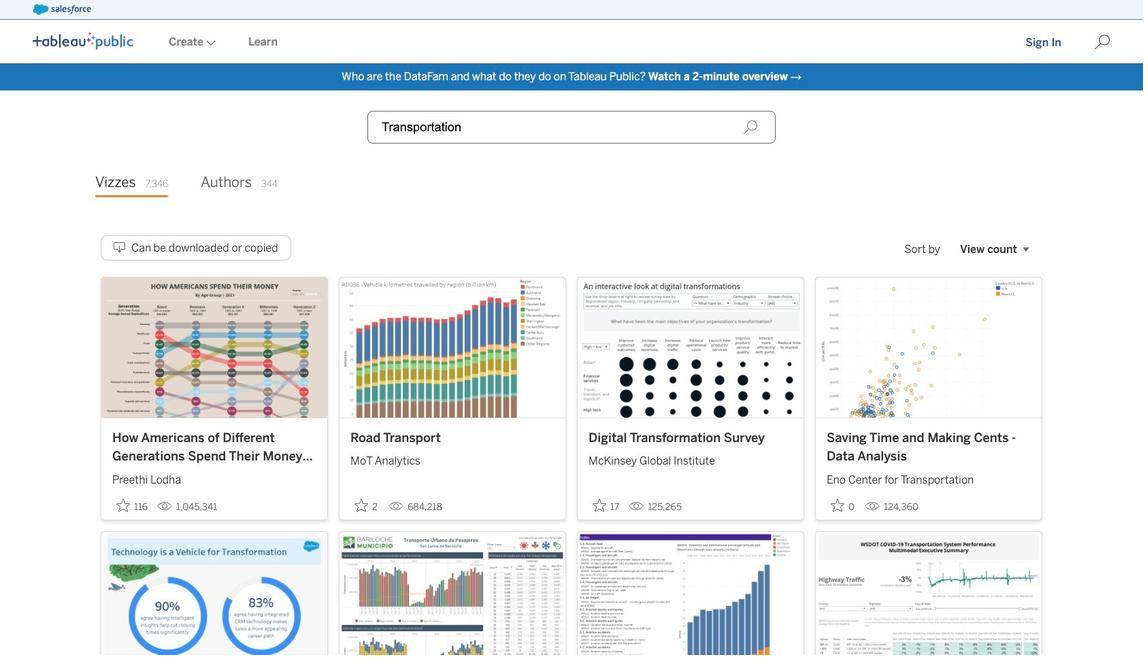 Task type: vqa. For each thing, say whether or not it's contained in the screenshot.
the right Add Favorite image
yes



Task type: locate. For each thing, give the bounding box(es) containing it.
salesforce logo image
[[33, 4, 91, 15]]

0 horizontal spatial add favorite image
[[116, 499, 130, 512]]

1 horizontal spatial add favorite image
[[831, 499, 844, 512]]

1 horizontal spatial add favorite image
[[593, 499, 606, 512]]

0 horizontal spatial add favorite image
[[355, 499, 368, 512]]

2 add favorite image from the left
[[831, 499, 844, 512]]

Add Favorite button
[[112, 494, 152, 517], [350, 494, 383, 517], [589, 494, 623, 517], [827, 494, 859, 517]]

add favorite image
[[116, 499, 130, 512], [593, 499, 606, 512]]

add favorite image
[[355, 499, 368, 512], [831, 499, 844, 512]]

workbook thumbnail image
[[101, 278, 327, 418], [340, 278, 565, 418], [578, 278, 804, 418], [816, 278, 1042, 418], [101, 532, 327, 655], [340, 532, 565, 655], [578, 532, 804, 655], [816, 532, 1042, 655]]

1 add favorite image from the left
[[355, 499, 368, 512]]



Task type: describe. For each thing, give the bounding box(es) containing it.
logo image
[[33, 32, 133, 50]]

4 add favorite button from the left
[[827, 494, 859, 517]]

2 add favorite button from the left
[[350, 494, 383, 517]]

Search input field
[[367, 111, 776, 144]]

go to search image
[[1078, 34, 1127, 50]]

create image
[[203, 40, 216, 46]]

1 add favorite button from the left
[[112, 494, 152, 517]]

1 add favorite image from the left
[[116, 499, 130, 512]]

2 add favorite image from the left
[[593, 499, 606, 512]]

search image
[[743, 120, 758, 135]]

add favorite image for 2nd add favorite button from the left
[[355, 499, 368, 512]]

add favorite image for first add favorite button from right
[[831, 499, 844, 512]]

3 add favorite button from the left
[[589, 494, 623, 517]]



